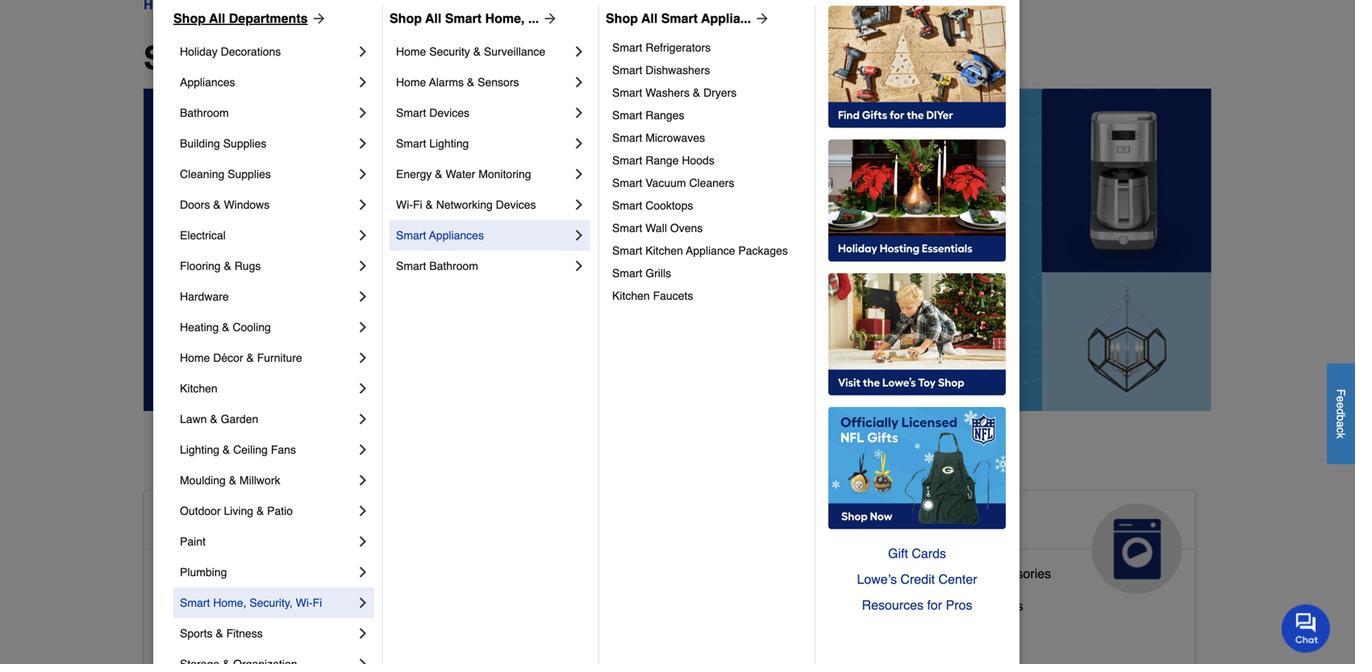 Task type: vqa. For each thing, say whether or not it's contained in the screenshot.
chevron right icon related to Lawn & Garden
yes



Task type: locate. For each thing, give the bounding box(es) containing it.
supplies up cleaning supplies
[[223, 137, 267, 150]]

1 vertical spatial bathroom
[[429, 260, 478, 273]]

smart for smart ranges
[[612, 109, 642, 122]]

cooktops
[[646, 199, 693, 212]]

arrow right image inside shop all smart applia... link
[[751, 10, 771, 27]]

enjoy savings year-round. no matter what you're shopping for, find what you need at a great price. image
[[144, 89, 1212, 411]]

kitchen up lawn
[[180, 382, 218, 395]]

devices down monitoring
[[496, 198, 536, 211]]

1 accessible from the top
[[157, 511, 275, 536]]

smart cooktops
[[612, 199, 693, 212]]

1 horizontal spatial wi-
[[396, 198, 413, 211]]

0 vertical spatial lighting
[[429, 137, 469, 150]]

1 horizontal spatial pet
[[621, 511, 656, 536]]

smart inside smart bathroom link
[[396, 260, 426, 273]]

0 horizontal spatial shop
[[173, 11, 206, 26]]

1 vertical spatial furniture
[[640, 625, 691, 640]]

smart inside smart range hoods link
[[612, 154, 642, 167]]

home décor & furniture
[[180, 352, 302, 365]]

smart inside smart kitchen appliance packages link
[[612, 244, 642, 257]]

networking
[[436, 198, 493, 211]]

appliances up cards
[[876, 511, 997, 536]]

pet inside pet beds, houses, & furniture link
[[517, 625, 536, 640]]

0 horizontal spatial appliances link
[[180, 67, 355, 98]]

appliances link up chillers
[[863, 491, 1195, 595]]

smart inside smart washers & dryers link
[[612, 86, 642, 99]]

accessible bedroom link
[[157, 595, 275, 628]]

smart inside smart ranges link
[[612, 109, 642, 122]]

1 horizontal spatial appliances link
[[863, 491, 1195, 595]]

e up the d
[[1335, 396, 1348, 403]]

& right lawn
[[210, 413, 218, 426]]

lawn
[[180, 413, 207, 426]]

range
[[646, 154, 679, 167]]

smart home, security, wi-fi
[[180, 597, 322, 610]]

& right alarms
[[467, 76, 475, 89]]

animal & pet care link
[[504, 491, 836, 595]]

cards
[[912, 547, 946, 562]]

3 shop from the left
[[606, 11, 638, 26]]

2 horizontal spatial shop
[[606, 11, 638, 26]]

smart inside smart dishwashers link
[[612, 64, 642, 77]]

smart for smart home, security, wi-fi
[[180, 597, 210, 610]]

2 arrow right image from the left
[[751, 10, 771, 27]]

smart bathroom link
[[396, 251, 571, 282]]

& left water
[[435, 168, 443, 181]]

chevron right image for heating & cooling
[[355, 319, 371, 336]]

shop up home security & surveillance
[[390, 11, 422, 26]]

smart up smart grills
[[612, 244, 642, 257]]

1 vertical spatial pet
[[517, 625, 536, 640]]

& left ceiling
[[223, 444, 230, 457]]

smart up smart wall ovens
[[612, 199, 642, 212]]

cleaning
[[180, 168, 225, 181]]

smart up energy
[[396, 137, 426, 150]]

appliance parts & accessories
[[876, 567, 1051, 582]]

smart inside smart refrigerators link
[[612, 41, 642, 54]]

1 arrow right image from the left
[[539, 10, 558, 27]]

2 vertical spatial bathroom
[[223, 567, 279, 582]]

surveillance
[[484, 45, 546, 58]]

sensors
[[478, 76, 519, 89]]

arrow right image
[[539, 10, 558, 27], [751, 10, 771, 27]]

doors & windows
[[180, 198, 270, 211]]

kitchen faucets
[[612, 290, 693, 303]]

shop up smart refrigerators
[[606, 11, 638, 26]]

sports
[[180, 628, 213, 641]]

decorations
[[221, 45, 281, 58]]

smart up "refrigerators"
[[661, 11, 698, 26]]

smart left wall
[[612, 222, 642, 235]]

chillers
[[980, 599, 1023, 614]]

kitchen up grills on the left top
[[646, 244, 683, 257]]

supplies for building supplies
[[223, 137, 267, 150]]

1 horizontal spatial fi
[[413, 198, 422, 211]]

paint
[[180, 536, 206, 549]]

smart for smart bathroom
[[396, 260, 426, 273]]

1 vertical spatial supplies
[[228, 168, 271, 181]]

smart inside smart lighting link
[[396, 137, 426, 150]]

smart up smart lighting
[[396, 106, 426, 119]]

accessible home image
[[373, 504, 464, 595]]

shop for shop all smart applia...
[[606, 11, 638, 26]]

shop all smart applia... link
[[606, 9, 771, 28]]

pet inside animal & pet care
[[621, 511, 656, 536]]

& left rugs
[[224, 260, 231, 273]]

3 accessible from the top
[[157, 599, 219, 614]]

departments down arrow right image
[[282, 40, 480, 77]]

1 horizontal spatial appliances
[[429, 229, 484, 242]]

arrow right image up surveillance
[[539, 10, 558, 27]]

1 vertical spatial appliances
[[429, 229, 484, 242]]

1 vertical spatial devices
[[496, 198, 536, 211]]

1 shop from the left
[[173, 11, 206, 26]]

accessible for accessible bathroom
[[157, 567, 219, 582]]

water
[[446, 168, 475, 181]]

arrow right image up smart refrigerators link
[[751, 10, 771, 27]]

smart for smart devices
[[396, 106, 426, 119]]

vacuum
[[646, 177, 686, 190]]

smart for smart kitchen appliance packages
[[612, 244, 642, 257]]

wi- down energy
[[396, 198, 413, 211]]

home, left ...
[[485, 11, 525, 26]]

chevron right image for lighting & ceiling fans
[[355, 442, 371, 458]]

supplies inside 'link'
[[228, 168, 271, 181]]

fi down energy
[[413, 198, 422, 211]]

chevron right image for sports & fitness
[[355, 626, 371, 642]]

furniture
[[257, 352, 302, 365], [640, 625, 691, 640]]

all up security
[[425, 11, 442, 26]]

1 horizontal spatial appliance
[[876, 567, 933, 582]]

0 vertical spatial departments
[[229, 11, 308, 26]]

0 vertical spatial supplies
[[223, 137, 267, 150]]

holiday hosting essentials. image
[[829, 140, 1006, 262]]

1 vertical spatial home,
[[213, 597, 246, 610]]

home, down accessible bathroom link
[[213, 597, 246, 610]]

chevron right image for paint
[[355, 534, 371, 550]]

0 horizontal spatial devices
[[429, 106, 470, 119]]

2 vertical spatial kitchen
[[180, 382, 218, 395]]

smart for smart lighting
[[396, 137, 426, 150]]

2 vertical spatial supplies
[[574, 593, 624, 607]]

smart down smart refrigerators
[[612, 64, 642, 77]]

appliance
[[686, 244, 735, 257], [876, 567, 933, 582]]

supplies up houses,
[[574, 593, 624, 607]]

0 vertical spatial appliances
[[180, 76, 235, 89]]

chevron right image
[[355, 44, 371, 60], [571, 44, 587, 60], [571, 74, 587, 90], [355, 105, 371, 121], [571, 105, 587, 121], [571, 136, 587, 152], [355, 166, 371, 182], [571, 166, 587, 182], [355, 228, 371, 244], [571, 228, 587, 244], [355, 319, 371, 336], [355, 442, 371, 458], [355, 473, 371, 489], [355, 503, 371, 520], [355, 626, 371, 642], [355, 657, 371, 665]]

chevron right image for electrical
[[355, 228, 371, 244]]

rugs
[[235, 260, 261, 273]]

smart inside the "smart vacuum cleaners" link
[[612, 177, 642, 190]]

chevron right image
[[355, 74, 371, 90], [355, 136, 371, 152], [355, 197, 371, 213], [571, 197, 587, 213], [355, 258, 371, 274], [571, 258, 587, 274], [355, 289, 371, 305], [355, 350, 371, 366], [355, 381, 371, 397], [355, 411, 371, 428], [355, 534, 371, 550], [355, 565, 371, 581], [355, 595, 371, 612]]

bathroom up smart home, security, wi-fi
[[223, 567, 279, 582]]

home
[[396, 45, 426, 58], [396, 76, 426, 89], [180, 352, 210, 365], [282, 511, 344, 536], [269, 631, 303, 646]]

1 e from the top
[[1335, 396, 1348, 403]]

chevron right image for moulding & millwork
[[355, 473, 371, 489]]

accessible entry & home link
[[157, 628, 303, 660]]

smart for smart washers & dryers
[[612, 86, 642, 99]]

0 vertical spatial wi-
[[396, 198, 413, 211]]

chevron right image for bathroom
[[355, 105, 371, 121]]

hardware
[[180, 290, 229, 303]]

smart appliances
[[396, 229, 484, 242]]

2 horizontal spatial appliances
[[876, 511, 997, 536]]

departments up holiday decorations link
[[229, 11, 308, 26]]

0 vertical spatial home,
[[485, 11, 525, 26]]

smart vacuum cleaners link
[[612, 172, 804, 194]]

appliances link down decorations
[[180, 67, 355, 98]]

smart for smart grills
[[612, 267, 642, 280]]

kitchen for kitchen
[[180, 382, 218, 395]]

kitchen faucets link
[[612, 285, 804, 307]]

shop up holiday
[[173, 11, 206, 26]]

0 horizontal spatial arrow right image
[[539, 10, 558, 27]]

arrow right image inside shop all smart home, ... link
[[539, 10, 558, 27]]

arrow right image for shop all smart applia...
[[751, 10, 771, 27]]

chevron right image for smart bathroom
[[571, 258, 587, 274]]

all for shop all smart applia...
[[642, 11, 658, 26]]

chevron right image for holiday decorations
[[355, 44, 371, 60]]

ovens
[[670, 222, 703, 235]]

smart inside smart cooktops link
[[612, 199, 642, 212]]

dryers
[[704, 86, 737, 99]]

kitchen down smart grills
[[612, 290, 650, 303]]

energy & water monitoring
[[396, 168, 531, 181]]

smart inside smart wall ovens link
[[612, 222, 642, 235]]

1 vertical spatial kitchen
[[612, 290, 650, 303]]

chevron right image for flooring & rugs
[[355, 258, 371, 274]]

lowe's credit center
[[857, 572, 977, 587]]

chevron right image for smart devices
[[571, 105, 587, 121]]

chevron right image for hardware
[[355, 289, 371, 305]]

0 horizontal spatial appliances
[[180, 76, 235, 89]]

livestock supplies
[[517, 593, 624, 607]]

gift cards link
[[829, 541, 1006, 567]]

smart up home security & surveillance
[[445, 11, 482, 26]]

holiday
[[180, 45, 218, 58]]

0 vertical spatial devices
[[429, 106, 470, 119]]

chevron right image for smart lighting
[[571, 136, 587, 152]]

2 shop from the left
[[390, 11, 422, 26]]

lighting up moulding
[[180, 444, 219, 457]]

smart down smart appliances
[[396, 260, 426, 273]]

all up holiday decorations
[[209, 11, 225, 26]]

0 horizontal spatial furniture
[[257, 352, 302, 365]]

1 vertical spatial departments
[[282, 40, 480, 77]]

0 horizontal spatial appliance
[[686, 244, 735, 257]]

accessible for accessible home
[[157, 511, 275, 536]]

smart down smart ranges
[[612, 132, 642, 144]]

1 vertical spatial fi
[[313, 597, 322, 610]]

pros
[[946, 598, 973, 613]]

bathroom for accessible bathroom
[[223, 567, 279, 582]]

beverage & wine chillers
[[876, 599, 1023, 614]]

& right houses,
[[627, 625, 636, 640]]

lighting up water
[[429, 137, 469, 150]]

smart for smart cooktops
[[612, 199, 642, 212]]

4 accessible from the top
[[157, 631, 219, 646]]

k
[[1335, 433, 1348, 439]]

smart range hoods link
[[612, 149, 804, 172]]

bathroom down smart appliances
[[429, 260, 478, 273]]

b
[[1335, 415, 1348, 421]]

wi-fi & networking devices
[[396, 198, 536, 211]]

moulding & millwork link
[[180, 466, 355, 496]]

livestock
[[517, 593, 571, 607]]

1 vertical spatial lighting
[[180, 444, 219, 457]]

all up smart refrigerators
[[642, 11, 658, 26]]

0 horizontal spatial lighting
[[180, 444, 219, 457]]

arrow right image for shop all smart home, ...
[[539, 10, 558, 27]]

f
[[1335, 389, 1348, 396]]

lowe's
[[857, 572, 897, 587]]

bathroom
[[180, 106, 229, 119], [429, 260, 478, 273], [223, 567, 279, 582]]

& inside "link"
[[467, 76, 475, 89]]

2 accessible from the top
[[157, 567, 219, 582]]

furniture down "heating & cooling" link
[[257, 352, 302, 365]]

chevron right image for energy & water monitoring
[[571, 166, 587, 182]]

devices down alarms
[[429, 106, 470, 119]]

furniture right houses,
[[640, 625, 691, 640]]

d
[[1335, 409, 1348, 415]]

shop all smart home, ...
[[390, 11, 539, 26]]

fi right security,
[[313, 597, 322, 610]]

care
[[517, 536, 567, 562]]

bathroom up building
[[180, 106, 229, 119]]

appliances down holiday
[[180, 76, 235, 89]]

grills
[[646, 267, 671, 280]]

all for shop all departments
[[209, 11, 225, 26]]

smart left grills on the left top
[[612, 267, 642, 280]]

smart up smart bathroom
[[396, 229, 426, 242]]

smart left range
[[612, 154, 642, 167]]

cleaning supplies
[[180, 168, 271, 181]]

kitchen for kitchen faucets
[[612, 290, 650, 303]]

lighting
[[429, 137, 469, 150], [180, 444, 219, 457]]

e up b
[[1335, 403, 1348, 409]]

1 horizontal spatial arrow right image
[[751, 10, 771, 27]]

building supplies link
[[180, 128, 355, 159]]

chevron right image for plumbing
[[355, 565, 371, 581]]

1 vertical spatial wi-
[[296, 597, 313, 610]]

millwork
[[240, 474, 280, 487]]

supplies up windows
[[228, 168, 271, 181]]

1 horizontal spatial furniture
[[640, 625, 691, 640]]

0 vertical spatial bathroom
[[180, 106, 229, 119]]

appliance down smart wall ovens link
[[686, 244, 735, 257]]

smart cooktops link
[[612, 194, 804, 217]]

& right animal
[[598, 511, 615, 536]]

1 horizontal spatial lighting
[[429, 137, 469, 150]]

smart up the sports on the left of page
[[180, 597, 210, 610]]

0 vertical spatial appliances link
[[180, 67, 355, 98]]

appliance down gift
[[876, 567, 933, 582]]

hoods
[[682, 154, 715, 167]]

smart washers & dryers
[[612, 86, 737, 99]]

smart for smart range hoods
[[612, 154, 642, 167]]

applia...
[[701, 11, 751, 26]]

dishwashers
[[646, 64, 710, 77]]

smart up smart ranges
[[612, 86, 642, 99]]

0 vertical spatial furniture
[[257, 352, 302, 365]]

1 horizontal spatial shop
[[390, 11, 422, 26]]

0 horizontal spatial wi-
[[296, 597, 313, 610]]

wine
[[947, 599, 977, 614]]

& right security
[[473, 45, 481, 58]]

chevron right image for home security & surveillance
[[571, 44, 587, 60]]

animal & pet care
[[517, 511, 656, 562]]

smart devices link
[[396, 98, 571, 128]]

doors & windows link
[[180, 190, 355, 220]]

smart up smart dishwashers
[[612, 41, 642, 54]]

wi- right security,
[[296, 597, 313, 610]]

bathroom link
[[180, 98, 355, 128]]

chevron right image for building supplies
[[355, 136, 371, 152]]

smart inside smart home, security, wi-fi link
[[180, 597, 210, 610]]

&
[[473, 45, 481, 58], [467, 76, 475, 89], [693, 86, 700, 99], [435, 168, 443, 181], [213, 198, 221, 211], [426, 198, 433, 211], [224, 260, 231, 273], [222, 321, 230, 334], [246, 352, 254, 365], [210, 413, 218, 426], [223, 444, 230, 457], [229, 474, 236, 487], [257, 505, 264, 518], [598, 511, 615, 536], [970, 567, 979, 582], [935, 599, 944, 614], [627, 625, 636, 640], [216, 628, 223, 641], [256, 631, 265, 646]]

smart up smart cooktops
[[612, 177, 642, 190]]

home security & surveillance
[[396, 45, 546, 58]]

2 vertical spatial appliances
[[876, 511, 997, 536]]

cleaners
[[689, 177, 735, 190]]

shop for shop all smart home, ...
[[390, 11, 422, 26]]

shop
[[144, 40, 224, 77]]

home inside "link"
[[396, 76, 426, 89]]

smart dishwashers
[[612, 64, 710, 77]]

appliances down networking
[[429, 229, 484, 242]]

1 vertical spatial appliances link
[[863, 491, 1195, 595]]

smart inside smart appliances link
[[396, 229, 426, 242]]

0 horizontal spatial pet
[[517, 625, 536, 640]]

0 vertical spatial pet
[[621, 511, 656, 536]]

shop all smart applia...
[[606, 11, 751, 26]]

smart inside smart microwaves link
[[612, 132, 642, 144]]

supplies
[[223, 137, 267, 150], [228, 168, 271, 181], [574, 593, 624, 607]]

smart left ranges
[[612, 109, 642, 122]]

shop all departments link
[[173, 9, 327, 28]]



Task type: describe. For each thing, give the bounding box(es) containing it.
resources for pros link
[[829, 593, 1006, 619]]

1 vertical spatial appliance
[[876, 567, 933, 582]]

sports & fitness
[[180, 628, 263, 641]]

home for home alarms & sensors
[[396, 76, 426, 89]]

outdoor
[[180, 505, 221, 518]]

animal & pet care image
[[733, 504, 823, 595]]

shop all departments
[[144, 40, 480, 77]]

monitoring
[[479, 168, 531, 181]]

chevron right image for lawn & garden
[[355, 411, 371, 428]]

& inside animal & pet care
[[598, 511, 615, 536]]

2 e from the top
[[1335, 403, 1348, 409]]

smart washers & dryers link
[[612, 81, 804, 104]]

smart bathroom
[[396, 260, 478, 273]]

smart for smart vacuum cleaners
[[612, 177, 642, 190]]

& left pros
[[935, 599, 944, 614]]

décor
[[213, 352, 243, 365]]

0 vertical spatial appliance
[[686, 244, 735, 257]]

accessible for accessible entry & home
[[157, 631, 219, 646]]

home alarms & sensors link
[[396, 67, 571, 98]]

resources
[[862, 598, 924, 613]]

accessible home
[[157, 511, 344, 536]]

energy & water monitoring link
[[396, 159, 571, 190]]

chevron right image for home décor & furniture
[[355, 350, 371, 366]]

accessible for accessible bedroom
[[157, 599, 219, 614]]

windows
[[224, 198, 270, 211]]

shop all departments
[[173, 11, 308, 26]]

building
[[180, 137, 220, 150]]

smart range hoods
[[612, 154, 715, 167]]

outdoor living & patio
[[180, 505, 293, 518]]

smart lighting link
[[396, 128, 571, 159]]

wi- inside smart home, security, wi-fi link
[[296, 597, 313, 610]]

& left dryers
[[693, 86, 700, 99]]

electrical link
[[180, 220, 355, 251]]

supplies for cleaning supplies
[[228, 168, 271, 181]]

& up smart appliances
[[426, 198, 433, 211]]

furniture inside home décor & furniture link
[[257, 352, 302, 365]]

home for home décor & furniture
[[180, 352, 210, 365]]

living
[[224, 505, 253, 518]]

home alarms & sensors
[[396, 76, 519, 89]]

chevron right image for appliances
[[355, 74, 371, 90]]

hardware link
[[180, 282, 355, 312]]

entry
[[223, 631, 253, 646]]

chat invite button image
[[1282, 604, 1331, 654]]

smart inside shop all smart applia... link
[[661, 11, 698, 26]]

accessories
[[982, 567, 1051, 582]]

alarms
[[429, 76, 464, 89]]

supplies for livestock supplies
[[574, 593, 624, 607]]

bedroom
[[223, 599, 275, 614]]

f e e d b a c k button
[[1327, 364, 1355, 465]]

& left millwork
[[229, 474, 236, 487]]

smart inside shop all smart home, ... link
[[445, 11, 482, 26]]

0 horizontal spatial fi
[[313, 597, 322, 610]]

beverage & wine chillers link
[[876, 595, 1023, 628]]

chevron right image for home alarms & sensors
[[571, 74, 587, 90]]

doors
[[180, 198, 210, 211]]

ceiling
[[233, 444, 268, 457]]

beverage
[[876, 599, 932, 614]]

1 horizontal spatial devices
[[496, 198, 536, 211]]

smart dishwashers link
[[612, 59, 804, 81]]

patio
[[267, 505, 293, 518]]

chevron right image for doors & windows
[[355, 197, 371, 213]]

lawn & garden
[[180, 413, 258, 426]]

heating
[[180, 321, 219, 334]]

smart for smart dishwashers
[[612, 64, 642, 77]]

appliances inside smart appliances link
[[429, 229, 484, 242]]

& right doors
[[213, 198, 221, 211]]

0 vertical spatial fi
[[413, 198, 422, 211]]

chevron right image for wi-fi & networking devices
[[571, 197, 587, 213]]

security
[[429, 45, 470, 58]]

pet beds, houses, & furniture link
[[517, 621, 691, 653]]

smart refrigerators
[[612, 41, 714, 54]]

shop for shop all departments
[[173, 11, 206, 26]]

0 vertical spatial kitchen
[[646, 244, 683, 257]]

packages
[[739, 244, 788, 257]]

wi- inside wi-fi & networking devices link
[[396, 198, 413, 211]]

lawn & garden link
[[180, 404, 355, 435]]

accessible entry & home
[[157, 631, 303, 646]]

flooring & rugs link
[[180, 251, 355, 282]]

smart kitchen appliance packages
[[612, 244, 788, 257]]

bathroom for smart bathroom
[[429, 260, 478, 273]]

officially licensed n f l gifts. shop now. image
[[829, 407, 1006, 530]]

smart for smart refrigerators
[[612, 41, 642, 54]]

holiday decorations
[[180, 45, 281, 58]]

accessible bathroom link
[[157, 563, 279, 595]]

arrow right image
[[308, 10, 327, 27]]

smart for smart microwaves
[[612, 132, 642, 144]]

accessible home link
[[144, 491, 476, 595]]

& right parts
[[970, 567, 979, 582]]

wi-fi & networking devices link
[[396, 190, 571, 220]]

appliance parts & accessories link
[[876, 563, 1051, 595]]

departments for shop all departments
[[229, 11, 308, 26]]

0 horizontal spatial home,
[[213, 597, 246, 610]]

fitness
[[226, 628, 263, 641]]

smart vacuum cleaners
[[612, 177, 735, 190]]

& right entry
[[256, 631, 265, 646]]

c
[[1335, 428, 1348, 433]]

smart for smart wall ovens
[[612, 222, 642, 235]]

security,
[[250, 597, 293, 610]]

home for home security & surveillance
[[396, 45, 426, 58]]

1 horizontal spatial home,
[[485, 11, 525, 26]]

parts
[[937, 567, 967, 582]]

moulding
[[180, 474, 226, 487]]

all for shop all smart home, ...
[[425, 11, 442, 26]]

smart microwaves
[[612, 132, 705, 144]]

& left the patio
[[257, 505, 264, 518]]

gift cards
[[888, 547, 946, 562]]

chevron right image for smart home, security, wi-fi
[[355, 595, 371, 612]]

chevron right image for smart appliances
[[571, 228, 587, 244]]

find gifts for the diyer. image
[[829, 6, 1006, 128]]

& right décor
[[246, 352, 254, 365]]

smart for smart appliances
[[396, 229, 426, 242]]

home security & surveillance link
[[396, 36, 571, 67]]

furniture inside pet beds, houses, & furniture link
[[640, 625, 691, 640]]

home décor & furniture link
[[180, 343, 355, 374]]

smart ranges link
[[612, 104, 804, 127]]

washers
[[646, 86, 690, 99]]

flooring & rugs
[[180, 260, 261, 273]]

chevron right image for cleaning supplies
[[355, 166, 371, 182]]

heating & cooling link
[[180, 312, 355, 343]]

smart wall ovens link
[[612, 217, 804, 240]]

livestock supplies link
[[517, 589, 624, 621]]

chevron right image for outdoor living & patio
[[355, 503, 371, 520]]

lighting & ceiling fans
[[180, 444, 296, 457]]

smart appliances link
[[396, 220, 571, 251]]

all down shop all departments link
[[233, 40, 273, 77]]

appliances image
[[1092, 504, 1183, 595]]

& down accessible bedroom link
[[216, 628, 223, 641]]

plumbing
[[180, 566, 227, 579]]

chevron right image for kitchen
[[355, 381, 371, 397]]

accessible bathroom
[[157, 567, 279, 582]]

visit the lowe's toy shop. image
[[829, 274, 1006, 396]]

shop all smart home, ... link
[[390, 9, 558, 28]]

departments for shop all departments
[[282, 40, 480, 77]]

& left cooling
[[222, 321, 230, 334]]



